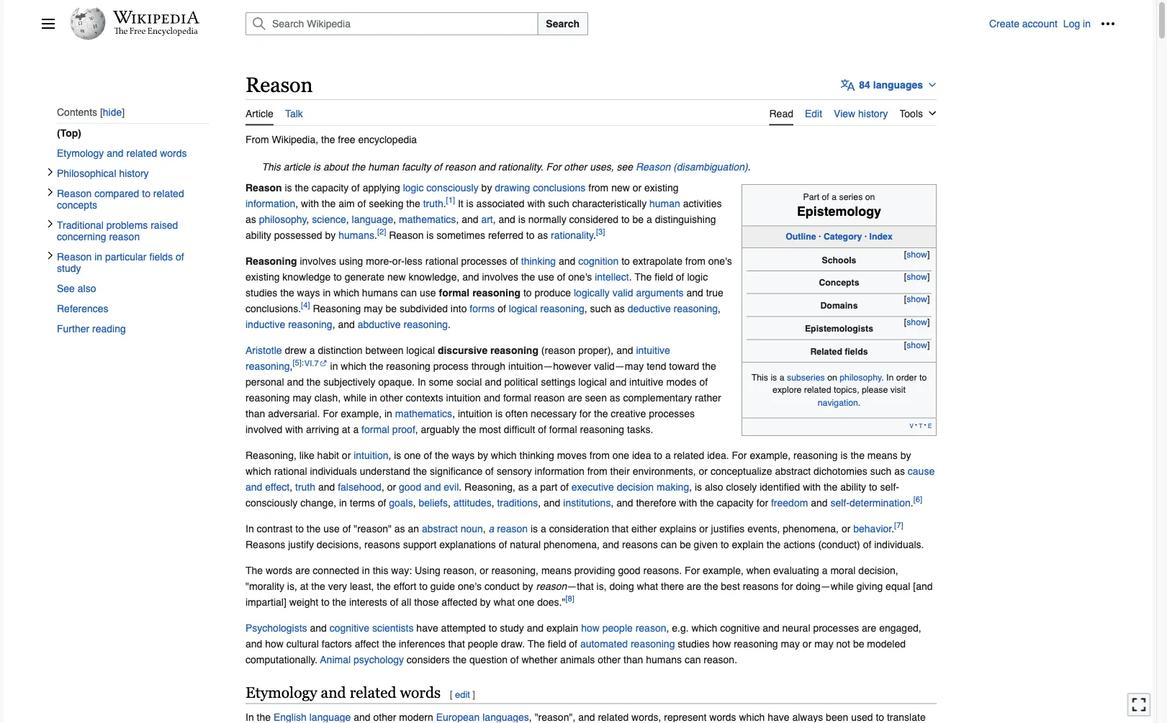 Task type: locate. For each thing, give the bounding box(es) containing it.
0 vertical spatial logical
[[509, 303, 538, 314]]

"morality
[[246, 581, 284, 592]]

to down characteristically
[[621, 214, 630, 225]]

goals , beliefs , attitudes , traditions , and institutions , and therefore with the capacity for freedom and self-determination . [6]
[[389, 496, 923, 509]]

2 vertical spatial processes
[[813, 623, 859, 634]]

1 vertical spatial also
[[705, 482, 724, 493]]

the down vi.7 link
[[307, 376, 321, 388]]

[3] link
[[596, 228, 605, 237]]

on up the topics,
[[828, 373, 837, 383]]

talk
[[285, 108, 303, 119]]

by inside reason is the capacity of applying logic consciously by drawing conclusions from new or existing information , with the aim of seeking the truth . [1] it is associated with such characteristically human
[[482, 182, 492, 193]]

1 vertical spatial processes
[[649, 408, 695, 420]]

how up automated
[[581, 623, 600, 634]]

are inside , e.g. which cognitive and neural processes are engaged, and how cultural factors affect the inferences that people draw. the field of
[[862, 623, 877, 634]]

is left about
[[313, 161, 321, 173]]

logical down 'abductive reasoning' link
[[406, 345, 435, 356]]

use for the
[[538, 271, 554, 283]]

2 vertical spatial one's
[[458, 581, 482, 592]]

forms
[[470, 303, 495, 314]]

history
[[859, 108, 888, 119], [119, 168, 149, 179]]

the down the scientists
[[382, 639, 396, 650]]

1 vertical spatial capacity
[[717, 497, 754, 509]]

which inside , "reason", and related words, represent words which have always been used to translate
[[739, 712, 765, 723]]

a down "human" "link"
[[647, 214, 652, 225]]

philosophy up the please
[[840, 373, 882, 383]]

explains
[[660, 523, 697, 535]]

rather
[[695, 392, 721, 404]]

for down clash,
[[323, 408, 338, 420]]

one's up true at the top of page
[[709, 255, 732, 267]]

0 vertical spatial than
[[246, 408, 265, 420]]

1 horizontal spatial processes
[[649, 408, 695, 420]]

other inside the in which the reasoning process through intuition—however valid—may tend toward the personal and the subjectively opaque. in some social and political settings logical and intuitive modes of reasoning may clash, while in other contexts intuition and formal reason are seen as complementary rather than adversarial. for example, in
[[380, 392, 403, 404]]

1 vertical spatial languages
[[483, 712, 529, 723]]

reason right see
[[636, 161, 671, 173]]

decisions,
[[317, 539, 362, 551]]

1 horizontal spatial such
[[590, 303, 612, 314]]

falsehood
[[338, 482, 382, 493]]

0 horizontal spatial etymology and related words
[[57, 148, 187, 159]]

the up the science
[[322, 198, 336, 209]]

truth left [1]
[[423, 198, 443, 209]]

good and evil link
[[399, 482, 459, 493]]

such inside , is one of the ways by which thinking moves from one idea to a related idea. for example, reasoning is the means by which rational individuals understand the significance of sensory information from their environments, or conceptualize abstract dichotomies such as
[[870, 466, 892, 477]]

1 vertical spatial new
[[387, 271, 406, 283]]

0 horizontal spatial field
[[548, 639, 566, 650]]

1 vertical spatial self-
[[831, 497, 850, 509]]

may left not
[[815, 639, 834, 650]]

1 vertical spatial for
[[757, 497, 769, 509]]

reason right [2]
[[389, 229, 424, 241]]

to inside "the words are connected in this way: using reason, or reasoning, means providing good reasons. for example, when evaluating a moral decision, "morality is, at the very least, the effort to guide one's conduct by"
[[419, 581, 428, 592]]

from inside reason is the capacity of applying logic consciously by drawing conclusions from new or existing information , with the aim of seeking the truth . [1] it is associated with such characteristically human
[[589, 182, 609, 193]]

1 vertical spatial language
[[309, 712, 351, 723]]

view history link
[[834, 99, 888, 124]]

which left always
[[739, 712, 765, 723]]

reason inside note
[[445, 161, 476, 173]]

humans
[[339, 229, 374, 241], [362, 287, 398, 299], [646, 654, 682, 666]]

in inside , is also closely identified with the ability to self- consciously change, in terms of
[[339, 497, 347, 509]]

reason for reason in particular fields of study
[[57, 251, 92, 263]]

the up good and evil 'link'
[[413, 466, 427, 477]]

1 horizontal spatial what
[[637, 581, 658, 592]]

logical up seen
[[579, 376, 607, 388]]

on for epistemology
[[866, 192, 875, 202]]

and inside note
[[479, 161, 495, 173]]

philosophy down information link
[[259, 214, 307, 225]]

means up —that
[[542, 565, 572, 577]]

capacity down closely
[[717, 497, 754, 509]]

considers
[[407, 654, 450, 666]]

0 vertical spatial use
[[538, 271, 554, 283]]

in inside the in which the reasoning process through intuition—however valid—may tend toward the personal and the subjectively opaque. in some social and political settings logical and intuitive modes of reasoning may clash, while in other contexts intuition and formal reason are seen as complementary rather than adversarial. for example, in
[[418, 376, 426, 388]]

providing
[[575, 565, 615, 577]]

use
[[538, 271, 554, 283], [420, 287, 436, 299], [323, 523, 340, 535]]

logical inside the in which the reasoning process through intuition—however valid—may tend toward the personal and the subjectively opaque. in some social and political settings logical and intuitive modes of reasoning may clash, while in other contexts intuition and formal reason are seen as complementary rather than adversarial. for example, in
[[579, 376, 607, 388]]

of left goals link
[[378, 497, 386, 509]]

note
[[246, 159, 937, 175]]

ability inside , is also closely identified with the ability to self- consciously change, in terms of
[[841, 482, 866, 493]]

2 vertical spatial humans
[[646, 654, 682, 666]]

(disambiguation)
[[673, 161, 748, 173]]

0 vertical spatial history
[[859, 108, 888, 119]]

have left always
[[768, 712, 790, 723]]

reason
[[445, 161, 476, 173], [109, 231, 140, 243], [534, 392, 565, 404], [497, 523, 528, 535], [536, 581, 567, 592], [636, 623, 667, 634]]

in inside reason in particular fields of study
[[94, 251, 102, 263]]

1 vertical spatial mathematics
[[395, 408, 452, 420]]

0 vertical spatial x small image
[[46, 168, 55, 176]]

1 vertical spatial humans
[[362, 287, 398, 299]]

1 vertical spatial intuitive
[[630, 376, 664, 388]]

1 horizontal spatial reasoning,
[[465, 482, 516, 493]]

reason for reason
[[246, 73, 313, 97]]

1 horizontal spatial good
[[618, 565, 641, 577]]

related inside , "reason", and related words, represent words which have always been used to translate
[[598, 712, 629, 723]]

1 x small image from the top
[[46, 168, 55, 176]]

etymology inside reason element
[[246, 685, 317, 702]]

may inside [4] reasoning may be subdivided into forms of logical reasoning , such as deductive reasoning , inductive reasoning , and abductive reasoning .
[[364, 303, 383, 314]]

new down or-
[[387, 271, 406, 283]]

truth inside reason is the capacity of applying logic consciously by drawing conclusions from new or existing information , with the aim of seeking the truth . [1] it is associated with such characteristically human
[[423, 198, 443, 209]]

than up involved
[[246, 408, 265, 420]]

consciously up [1] link
[[427, 182, 479, 193]]

, inside the ", [5] : vi.7"
[[290, 361, 293, 372]]

3 x small image from the top
[[46, 251, 55, 260]]

, e.g. which cognitive and neural processes are engaged, and how cultural factors affect the inferences that people draw. the field of
[[246, 623, 922, 650]]

of up aim
[[352, 182, 360, 193]]

extrapolate
[[633, 255, 683, 267]]

are inside —that is, doing what there are the best reasons for doing—while giving equal [and impartial] weight to the interests of all those affected by what one does."
[[687, 581, 702, 592]]

1 horizontal spatial truth
[[423, 198, 443, 209]]

as down the valid
[[614, 303, 625, 314]]

most
[[479, 424, 501, 435]]

the inside , is also closely identified with the ability to self- consciously change, in terms of
[[824, 482, 838, 493]]

a up 'epistemology'
[[832, 192, 837, 202]]

can inside intellect . the field of logic studies the ways in which humans can use formal reasoning to produce logically valid arguments
[[401, 287, 417, 299]]

into
[[451, 303, 467, 314]]

contexts
[[406, 392, 443, 404]]

reasoning inside intuitive reasoning
[[246, 361, 290, 372]]

2 horizontal spatial logical
[[579, 376, 607, 388]]

have up the "inferences"
[[417, 623, 438, 634]]

0 horizontal spatial truth link
[[295, 482, 315, 493]]

5 show button from the top
[[903, 339, 932, 352]]

for
[[580, 408, 591, 420], [757, 497, 769, 509], [782, 581, 793, 592]]

subjectively
[[324, 376, 376, 388]]

2 horizontal spatial processes
[[813, 623, 859, 634]]

to inside , and is normally considered to be a distinguishing ability possessed by
[[621, 214, 630, 225]]

rational up effect
[[274, 466, 307, 477]]

the left most
[[462, 424, 476, 435]]

1 vertical spatial what
[[494, 597, 515, 608]]

1 vertical spatial x small image
[[46, 220, 55, 228]]

information up the part
[[535, 466, 585, 477]]

connected
[[313, 565, 359, 577]]

european
[[436, 712, 480, 723]]

0 horizontal spatial one
[[404, 450, 421, 461]]

formal inside intellect . the field of logic studies the ways in which humans can use formal reasoning to produce logically valid arguments
[[439, 287, 470, 299]]

1 vertical spatial that
[[448, 639, 465, 650]]

0 vertical spatial for
[[580, 408, 591, 420]]

1 vertical spatial study
[[500, 623, 524, 634]]

1 vertical spatial philosophy link
[[840, 373, 882, 383]]

reasoning right [4] on the top
[[313, 303, 361, 314]]

references link
[[57, 299, 210, 319]]

characteristically
[[572, 198, 647, 209]]

. inside in contrast to the use of "reason" as an abstract noun , a reason is a consideration that either explains or justifies events, phenomena, or behavior . [7]
[[892, 523, 895, 535]]

and down valid—may
[[610, 376, 627, 388]]

1 show button from the top
[[903, 249, 932, 261]]

institutions link
[[563, 497, 611, 509]]

philosophy link down information link
[[259, 214, 307, 225]]

the down this at the bottom
[[377, 581, 391, 592]]

reason
[[246, 73, 313, 97], [636, 161, 671, 173], [246, 182, 282, 193], [57, 188, 92, 199], [389, 229, 424, 241], [57, 251, 92, 263]]

the free encyclopedia image
[[114, 27, 198, 37]]

which inside the in which the reasoning process through intuition—however valid—may tend toward the personal and the subjectively opaque. in some social and political settings logical and intuitive modes of reasoning may clash, while in other contexts intuition and formal reason are seen as complementary rather than adversarial. for example, in
[[341, 361, 367, 372]]

humans down e.g.
[[646, 654, 682, 666]]

clash,
[[315, 392, 341, 404]]

like
[[299, 450, 315, 461]]

one's down reason,
[[458, 581, 482, 592]]

about
[[323, 161, 349, 173]]

example,
[[341, 408, 382, 420], [750, 450, 791, 461], [703, 565, 744, 577]]

1 vertical spatial use
[[420, 287, 436, 299]]

to inside —that is, doing what there are the best reasons for doing—while giving equal [and impartial] weight to the interests of all those affected by what one does."
[[321, 597, 330, 608]]

in right log
[[1083, 18, 1091, 30]]

toward
[[669, 361, 700, 372]]

given
[[694, 539, 718, 551]]

and inside and true conclusions.
[[687, 287, 703, 299]]

goals link
[[389, 497, 413, 509]]

show
[[907, 249, 928, 260], [907, 271, 928, 282], [907, 294, 928, 305], [907, 317, 928, 328], [907, 340, 928, 351]]

for down identified
[[757, 497, 769, 509]]

1 horizontal spatial one
[[518, 597, 535, 608]]

reason up the talk link
[[246, 73, 313, 97]]

1 horizontal spatial history
[[859, 108, 888, 119]]

at inside "the words are connected in this way: using reason, or reasoning, means providing good reasons. for example, when evaluating a moral decision, "morality is, at the very least, the effort to guide one's conduct by"
[[300, 581, 309, 592]]

arriving
[[306, 424, 339, 435]]

good inside "the words are connected in this way: using reason, or reasoning, means providing good reasons. for example, when evaluating a moral decision, "morality is, at the very least, the effort to guide one's conduct by"
[[618, 565, 641, 577]]

0 horizontal spatial this
[[262, 161, 281, 173]]

further reading link
[[57, 319, 210, 339]]

etymology
[[57, 148, 104, 159], [246, 685, 317, 702]]

1 vertical spatial on
[[828, 373, 837, 383]]

1 vertical spatial etymology
[[246, 685, 317, 702]]

3 show from the top
[[907, 294, 928, 305]]

possessed
[[274, 229, 322, 241]]

such down conclusions
[[548, 198, 570, 209]]

very
[[328, 581, 347, 592]]

reason inside reason compared to related concepts
[[57, 188, 92, 199]]

1 is, from the left
[[287, 581, 297, 592]]

wikipedia image
[[113, 11, 199, 24]]

0 vertical spatial fields
[[149, 251, 173, 263]]

moves
[[557, 450, 587, 461]]

[6] link
[[914, 496, 923, 505]]

reasoning, up attitudes
[[465, 482, 516, 493]]

rational up knowledge,
[[425, 255, 459, 267]]

reason up consciously link
[[445, 161, 476, 173]]

human inside reason is the capacity of applying logic consciously by drawing conclusions from new or existing information , with the aim of seeking the truth . [1] it is associated with such characteristically human
[[650, 198, 680, 209]]

0 horizontal spatial phenomena,
[[544, 539, 600, 551]]

field
[[655, 271, 673, 283], [548, 639, 566, 650]]

1 horizontal spatial ways
[[452, 450, 475, 461]]

1 horizontal spatial can
[[661, 539, 677, 551]]

category
[[824, 232, 862, 242]]

note containing this article is about the human faculty of reason and rationality. for other uses, see
[[246, 159, 937, 175]]

0 vertical spatial humans
[[339, 229, 374, 241]]

1 vertical spatial information
[[535, 466, 585, 477]]

history inside reason main content
[[859, 108, 888, 119]]

in left terms
[[339, 497, 347, 509]]

related left idea.
[[674, 450, 705, 461]]

0 vertical spatial logic
[[403, 182, 424, 193]]

reason for reason compared to related concepts
[[57, 188, 92, 199]]

significance
[[430, 466, 483, 477]]

this for this article is about the human faculty of reason and rationality. for other uses, see reason (disambiguation) .
[[262, 161, 281, 173]]

related down this is a subseries on philosophy
[[804, 385, 831, 395]]

ways up [4] link
[[297, 287, 320, 299]]

and inside cause and effect
[[246, 482, 262, 493]]

studies up the conclusions.
[[246, 287, 278, 299]]

rational
[[425, 255, 459, 267], [274, 466, 307, 477]]

on for philosophy
[[828, 373, 837, 383]]

reasoning down the produce
[[540, 303, 585, 314]]

ability down information link
[[246, 229, 271, 241]]

:
[[302, 359, 304, 368]]

logical down the produce
[[509, 303, 538, 314]]

ways inside , is one of the ways by which thinking moves from one idea to a related idea. for example, reasoning is the means by which rational individuals understand the significance of sensory information from their environments, or conceptualize abstract dichotomies such as
[[452, 450, 475, 461]]

in inside intellect . the field of logic studies the ways in which humans can use formal reasoning to produce logically valid arguments
[[323, 287, 331, 299]]

science link
[[312, 214, 346, 225]]

as left the cause
[[895, 466, 905, 477]]

of inside , e.g. which cognitive and neural processes are engaged, and how cultural factors affect the inferences that people draw. the field of
[[569, 639, 578, 650]]

logic inside intellect . the field of logic studies the ways in which humans can use formal reasoning to produce logically valid arguments
[[687, 271, 708, 283]]

as inside the in which the reasoning process through intuition—however valid—may tend toward the personal and the subjectively opaque. in some social and political settings logical and intuitive modes of reasoning may clash, while in other contexts intuition and formal reason are seen as complementary rather than adversarial. for example, in
[[610, 392, 621, 404]]

example, inside "the words are connected in this way: using reason, or reasoning, means providing good reasons. for example, when evaluating a moral decision, "morality is, at the very least, the effort to guide one's conduct by"
[[703, 565, 744, 577]]

0 horizontal spatial study
[[57, 263, 81, 274]]

use for can
[[420, 287, 436, 299]]

please
[[862, 385, 888, 395]]

2 vertical spatial x small image
[[46, 251, 55, 260]]

ability inside , and is normally considered to be a distinguishing ability possessed by
[[246, 229, 271, 241]]

humans inside humans . [2] reason is sometimes referred to as rationality . [3]
[[339, 229, 374, 241]]

in inside . in order to explore related topics, please visit navigation .
[[887, 373, 894, 383]]

aristotle drew a distinction between logical discursive reasoning (reason proper), and
[[246, 345, 636, 356]]

is, inside "the words are connected in this way: using reason, or reasoning, means providing good reasons. for example, when evaluating a moral decision, "morality is, at the very least, the effort to guide one's conduct by"
[[287, 581, 297, 592]]

and up distinction on the top of page
[[338, 319, 355, 330]]

related down "(top)" link
[[126, 148, 157, 159]]

or inside "the words are connected in this way: using reason, or reasoning, means providing good reasons. for example, when evaluating a moral decision, "morality is, at the very least, the effort to guide one's conduct by"
[[480, 565, 489, 577]]

to inside reason compared to related concepts
[[142, 188, 150, 199]]

free
[[338, 134, 355, 145]]

reason up necessary
[[534, 392, 565, 404]]

0 horizontal spatial studies
[[246, 287, 278, 299]]

1 horizontal spatial have
[[768, 712, 790, 723]]

1 vertical spatial abstract
[[422, 523, 458, 535]]

at inside ', intuition is often necessary for the creative processes involved with arriving at a'
[[342, 424, 350, 435]]

other down automated
[[598, 654, 621, 666]]

x small image
[[46, 188, 55, 197]]

arguments
[[636, 287, 684, 299]]

example, inside , is one of the ways by which thinking moves from one idea to a related idea. for example, reasoning is the means by which rational individuals understand the significance of sensory information from their environments, or conceptualize abstract dichotomies such as
[[750, 450, 791, 461]]

create
[[989, 18, 1020, 30]]

4 show button from the top
[[903, 317, 932, 329]]

0 horizontal spatial logical
[[406, 345, 435, 356]]

with down adversarial.
[[285, 424, 303, 435]]

0 vertical spatial that
[[612, 523, 629, 535]]

0 vertical spatial example,
[[341, 408, 382, 420]]

2 x small image from the top
[[46, 220, 55, 228]]

. inside note
[[748, 161, 751, 173]]

such inside [4] reasoning may be subdivided into forms of logical reasoning , such as deductive reasoning , inductive reasoning , and abductive reasoning .
[[590, 303, 612, 314]]

to inside , "reason", and related words, represent words which have always been used to translate
[[876, 712, 884, 723]]

reason inside traditional problems raised concerning reason
[[109, 231, 140, 243]]

2 cognitive from the left
[[720, 623, 760, 634]]

1 cognitive from the left
[[330, 623, 369, 634]]

to inside in contrast to the use of "reason" as an abstract noun , a reason is a consideration that either explains or justifies events, phenomena, or behavior . [7]
[[295, 523, 304, 535]]

0 vertical spatial new
[[612, 182, 630, 193]]

3 show button from the top
[[903, 294, 932, 306]]

formal up the often
[[503, 392, 531, 404]]

by up the cause
[[901, 450, 911, 461]]

1 horizontal spatial logic
[[687, 271, 708, 283]]

ways inside intellect . the field of logic studies the ways in which humans can use formal reasoning to produce logically valid arguments
[[297, 287, 320, 299]]

the inside , e.g. which cognitive and neural processes are engaged, and how cultural factors affect the inferences that people draw. the field of
[[382, 639, 396, 650]]

consciously inside , is also closely identified with the ability to self- consciously change, in terms of
[[246, 497, 298, 509]]

than down automated reasoning
[[624, 654, 643, 666]]

with up freedom
[[803, 482, 821, 493]]

languages right european
[[483, 712, 529, 723]]

2 show button from the top
[[903, 271, 932, 283]]

0 horizontal spatial processes
[[461, 255, 507, 267]]

1 show from the top
[[907, 249, 928, 260]]

to inside . in order to explore related topics, please visit navigation .
[[920, 373, 927, 383]]

2 vertical spatial logical
[[579, 376, 607, 388]]

which up the subjectively
[[341, 361, 367, 372]]

5 show from the top
[[907, 340, 928, 351]]

1 horizontal spatial self-
[[880, 482, 900, 493]]

edit
[[455, 690, 470, 701]]

0 vertical spatial intuitive
[[636, 345, 670, 356]]

0 vertical spatial philosophy
[[259, 214, 307, 225]]

in left this at the bottom
[[362, 565, 370, 577]]

of inside "to extrapolate from one's existing knowledge to generate new knowledge, and involves the use of one's"
[[557, 271, 566, 283]]

and up most
[[484, 392, 501, 404]]

in
[[887, 373, 894, 383], [418, 376, 426, 388], [246, 523, 254, 535], [246, 712, 254, 723]]

is, inside —that is, doing what there are the best reasons for doing—while giving equal [and impartial] weight to the interests of all those affected by what one does."
[[597, 581, 607, 592]]

decision
[[617, 482, 654, 493]]

84 languages
[[859, 79, 923, 91]]

0 vertical spatial information
[[246, 198, 295, 209]]

0 vertical spatial reasoning,
[[246, 450, 297, 461]]

adversarial.
[[268, 408, 320, 420]]

2 vertical spatial use
[[323, 523, 340, 535]]

history down etymology and related words link
[[119, 168, 149, 179]]

2 horizontal spatial the
[[635, 271, 652, 283]]

particular
[[105, 251, 147, 263]]

and up providing
[[603, 539, 619, 551]]

reasons justify decisions, reasons support explanations of natural phenomena, and reasons can be given to explain the actions (conduct) of individuals.
[[246, 539, 924, 551]]

have inside , "reason", and related words, represent words which have always been used to translate
[[768, 712, 790, 723]]

by inside "the words are connected in this way: using reason, or reasoning, means providing good reasons. for example, when evaluating a moral decision, "morality is, at the very least, the effort to guide one's conduct by"
[[523, 581, 533, 592]]

for inside goals , beliefs , attitudes , traditions , and institutions , and therefore with the capacity for freedom and self-determination . [6]
[[757, 497, 769, 509]]

how for people
[[581, 623, 600, 634]]

x small image
[[46, 168, 55, 176], [46, 220, 55, 228], [46, 251, 55, 260]]

self- inside , is also closely identified with the ability to self- consciously change, in terms of
[[880, 482, 900, 493]]

mathematics link down contexts
[[395, 408, 452, 420]]

1 horizontal spatial that
[[612, 523, 629, 535]]

x small image for traditional
[[46, 220, 55, 228]]

reason element
[[246, 126, 937, 724]]

2 is, from the left
[[597, 581, 607, 592]]

self-determination link
[[831, 497, 911, 509]]

noun
[[461, 523, 483, 535]]

0 horizontal spatial is,
[[287, 581, 297, 592]]

of inside in contrast to the use of "reason" as an abstract noun , a reason is a consideration that either explains or justifies events, phenomena, or behavior . [7]
[[343, 523, 351, 535]]

1 vertical spatial ability
[[841, 482, 866, 493]]

tend
[[647, 361, 667, 372]]

1 vertical spatial the
[[246, 565, 263, 577]]

topics,
[[834, 385, 860, 395]]

necessary
[[531, 408, 577, 420]]

arguments link
[[636, 287, 684, 299]]

that inside in contrast to the use of "reason" as an abstract noun , a reason is a consideration that either explains or justifies events, phenomena, or behavior . [7]
[[612, 523, 629, 535]]

means up determination at the bottom right of the page
[[868, 450, 898, 461]]

intuitive inside the in which the reasoning process through intuition—however valid—may tend toward the personal and the subjectively opaque. in some social and political settings logical and intuitive modes of reasoning may clash, while in other contexts intuition and formal reason are seen as complementary rather than adversarial. for example, in
[[630, 376, 664, 388]]

to up those
[[419, 581, 428, 592]]

applying
[[363, 182, 400, 193]]

events,
[[748, 523, 780, 535]]

1 horizontal spatial truth link
[[423, 198, 443, 209]]

identified
[[760, 482, 800, 493]]

0 horizontal spatial consciously
[[246, 497, 298, 509]]

2 horizontal spatial use
[[538, 271, 554, 283]]

show button for related fields
[[903, 339, 932, 352]]

justifies
[[711, 523, 745, 535]]

on inside part of a series on epistemology
[[866, 192, 875, 202]]

0 horizontal spatial abstract
[[422, 523, 458, 535]]

2 vertical spatial for
[[782, 581, 793, 592]]

is right making at the bottom of the page
[[695, 482, 702, 493]]

example, inside the in which the reasoning process through intuition—however valid—may tend toward the personal and the subjectively opaque. in some social and political settings logical and intuitive modes of reasoning may clash, while in other contexts intuition and formal reason are seen as complementary rather than adversarial. for example, in
[[341, 408, 382, 420]]

0 horizontal spatial that
[[448, 639, 465, 650]]

reasoning up dichotomies
[[794, 450, 838, 461]]

0 vertical spatial mathematics
[[399, 214, 456, 225]]

0 vertical spatial human
[[368, 161, 399, 173]]

executive decision making link
[[572, 482, 689, 493]]

be inside , and is normally considered to be a distinguishing ability possessed by
[[633, 214, 644, 225]]

self- up determination at the bottom right of the page
[[880, 482, 900, 493]]

0 vertical spatial truth
[[423, 198, 443, 209]]

t link
[[919, 420, 923, 430]]

1 horizontal spatial human
[[650, 198, 680, 209]]

reasoning
[[246, 255, 297, 267], [313, 303, 361, 314]]

freedom link
[[771, 497, 808, 509]]

mathematics down contexts
[[395, 408, 452, 420]]

is inside note
[[313, 161, 321, 173]]

subseries link
[[787, 373, 825, 383]]

produce
[[535, 287, 571, 299]]

0 horizontal spatial rational
[[274, 466, 307, 477]]

2 vertical spatial example,
[[703, 565, 744, 577]]

use inside in contrast to the use of "reason" as an abstract noun , a reason is a consideration that either explains or justifies events, phenomena, or behavior . [7]
[[323, 523, 340, 535]]

1 horizontal spatial on
[[866, 192, 875, 202]]

which inside , e.g. which cognitive and neural processes are engaged, and how cultural factors affect the inferences that people draw. the field of
[[692, 623, 718, 634]]

0 vertical spatial on
[[866, 192, 875, 202]]

intuition link
[[354, 450, 389, 461]]

0 horizontal spatial languages
[[483, 712, 529, 723]]

,
[[295, 198, 298, 209], [307, 214, 309, 225], [346, 214, 349, 225], [393, 214, 396, 225], [456, 214, 459, 225], [493, 214, 496, 225], [585, 303, 587, 314], [718, 303, 721, 314], [332, 319, 335, 330], [290, 361, 293, 372], [452, 408, 455, 420], [415, 424, 418, 435], [389, 450, 391, 461], [290, 482, 293, 493], [382, 482, 384, 493], [689, 482, 692, 493], [413, 497, 416, 509], [448, 497, 451, 509], [492, 497, 494, 509], [538, 497, 541, 509], [611, 497, 614, 509], [483, 523, 486, 535], [667, 623, 669, 634], [529, 712, 532, 723]]

history for view history
[[859, 108, 888, 119]]

0 horizontal spatial one's
[[458, 581, 482, 592]]

study inside reason element
[[500, 623, 524, 634]]

inductive
[[246, 319, 285, 330]]

their
[[610, 466, 630, 477]]

processes inside ', intuition is often necessary for the creative processes involved with arriving at a'
[[649, 408, 695, 420]]

0 vertical spatial abstract
[[775, 466, 811, 477]]

read
[[770, 108, 794, 119]]

of inside [4] reasoning may be subdivided into forms of logical reasoning , such as deductive reasoning , inductive reasoning , and abductive reasoning .
[[498, 303, 506, 314]]

reasoning up personal
[[246, 361, 290, 372]]

use inside intellect . the field of logic studies the ways in which humans can use formal reasoning to produce logically valid arguments
[[420, 287, 436, 299]]

read link
[[770, 99, 794, 126]]

log in link
[[1064, 18, 1091, 30]]

reading
[[92, 323, 126, 335]]

to up justify
[[295, 523, 304, 535]]

languages up tools
[[873, 79, 923, 91]]

what down conduct
[[494, 597, 515, 608]]

mathematics link
[[399, 214, 456, 225], [395, 408, 452, 420]]

0 horizontal spatial means
[[542, 565, 572, 577]]

reasons down either
[[622, 539, 658, 551]]

menu image
[[41, 17, 55, 31]]

phenomena, down in contrast to the use of "reason" as an abstract noun , a reason is a consideration that either explains or justifies events, phenomena, or behavior . [7]
[[544, 539, 600, 551]]

, inside in contrast to the use of "reason" as an abstract noun , a reason is a consideration that either explains or justifies events, phenomena, or behavior . [7]
[[483, 523, 486, 535]]

with inside goals , beliefs , attitudes , traditions , and institutions , and therefore with the capacity for freedom and self-determination . [6]
[[679, 497, 697, 509]]

involves up and true conclusions.
[[482, 271, 519, 283]]

0 vertical spatial good
[[399, 482, 421, 493]]

new up characteristically
[[612, 182, 630, 193]]

, inside ', intuition is often necessary for the creative processes involved with arriving at a'
[[452, 408, 455, 420]]

concepts
[[57, 199, 97, 211]]

this inside note
[[262, 161, 281, 173]]

1 horizontal spatial consciously
[[427, 182, 479, 193]]

related left "words,"
[[598, 712, 629, 723]]



Task type: describe. For each thing, give the bounding box(es) containing it.
0 horizontal spatial reasoning,
[[246, 450, 297, 461]]

0 horizontal spatial truth
[[295, 482, 315, 493]]

0 horizontal spatial etymology
[[57, 148, 104, 159]]

drawing conclusions link
[[495, 182, 586, 193]]

intuition inside ', intuition is often necessary for the creative processes involved with arriving at a'
[[458, 408, 493, 420]]

1 horizontal spatial philosophy
[[840, 373, 882, 383]]

is up understand
[[394, 450, 401, 461]]

[4]
[[301, 301, 310, 310]]

[
[[450, 690, 453, 701]]

[ edit ]
[[450, 690, 475, 701]]

of right the part
[[560, 482, 569, 493]]

reasoning, like habit or intuition
[[246, 450, 389, 461]]

capacity inside reason is the capacity of applying logic consciously by drawing conclusions from new or existing information , with the aim of seeking the truth . [1] it is associated with such characteristically human
[[312, 182, 349, 193]]

and down [5]
[[287, 376, 304, 388]]

0 vertical spatial reasoning
[[246, 255, 297, 267]]

those
[[414, 597, 439, 608]]

this for this is a subseries on philosophy
[[752, 373, 768, 383]]

0 horizontal spatial explain
[[547, 623, 579, 634]]

the inside , e.g. which cognitive and neural processes are engaged, and how cultural factors affect the inferences that people draw. the field of
[[528, 639, 545, 650]]

and up english language link
[[321, 685, 346, 702]]

therefore
[[636, 497, 677, 509]]

other left uses,
[[564, 161, 587, 173]]

in right while
[[369, 392, 377, 404]]

0 vertical spatial what
[[637, 581, 658, 592]]

reason.
[[704, 654, 738, 666]]

or up given
[[699, 523, 708, 535]]

which up effect
[[246, 466, 271, 477]]

reasoning down e.g.
[[631, 639, 675, 650]]

1 vertical spatial reasoning,
[[465, 482, 516, 493]]

words inside , "reason", and related words, represent words which have always been used to translate
[[710, 712, 736, 723]]

related inside . in order to explore related topics, please visit navigation .
[[804, 385, 831, 395]]

reasoning down subdivided
[[404, 319, 448, 330]]

x small image for philosophical
[[46, 168, 55, 176]]

is inside , is also closely identified with the ability to self- consciously change, in terms of
[[695, 482, 702, 493]]

as up traditions
[[518, 482, 529, 493]]

in inside personal tools navigation
[[1083, 18, 1091, 30]]

log in and more options image
[[1101, 17, 1116, 31]]

either
[[632, 523, 657, 535]]

conceptualize
[[711, 466, 772, 477]]

studies inside 'studies how reasoning may or may not be modeled computationally.'
[[678, 639, 710, 650]]

the down logic link
[[406, 198, 420, 209]]

aim
[[339, 198, 355, 209]]

0 horizontal spatial have
[[417, 623, 438, 634]]

fields inside show schools show concepts show domains show epistemologists show related fields
[[845, 346, 868, 357]]

—that
[[567, 581, 594, 592]]

using
[[339, 255, 363, 267]]

0 horizontal spatial philosophy link
[[259, 214, 307, 225]]

with down drawing conclusions link
[[527, 198, 545, 209]]

consciously inside reason is the capacity of applying logic consciously by drawing conclusions from new or existing information , with the aim of seeking the truth . [1] it is associated with such characteristically human
[[427, 182, 479, 193]]

reasoning up through
[[491, 345, 539, 356]]

the left free
[[321, 134, 335, 145]]

affect
[[355, 639, 379, 650]]

or inside , is one of the ways by which thinking moves from one idea to a related idea. for example, reasoning is the means by which rational individuals understand the significance of sensory information from their environments, or conceptualize abstract dichotomies such as
[[699, 466, 708, 477]]

[1]
[[446, 196, 455, 205]]

0 horizontal spatial good
[[399, 482, 421, 493]]

and inside , "reason", and related words, represent words which have always been used to translate
[[578, 712, 595, 723]]

, [5] : vi.7
[[290, 359, 319, 372]]

philosophical history
[[57, 168, 149, 179]]

goals
[[389, 497, 413, 509]]

a up the explore
[[780, 373, 785, 383]]

and inside , and is normally considered to be a distinguishing ability possessed by
[[499, 214, 516, 225]]

falsehood link
[[338, 482, 382, 493]]

or down understand
[[387, 482, 396, 493]]

creative
[[611, 408, 646, 420]]

and inside [4] reasoning may be subdivided into forms of logical reasoning , such as deductive reasoning , inductive reasoning , and abductive reasoning .
[[338, 319, 355, 330]]

the inside goals , beliefs , attitudes , traditions , and institutions , and therefore with the capacity for freedom and self-determination . [6]
[[700, 497, 714, 509]]

reasoning inside 'studies how reasoning may or may not be modeled computationally.'
[[734, 639, 778, 650]]

references
[[57, 303, 108, 315]]

reasoning down creative
[[580, 424, 624, 435]]

the inside intellect . the field of logic studies the ways in which humans can use formal reasoning to produce logically valid arguments
[[280, 287, 294, 299]]

conduct
[[485, 581, 520, 592]]

studies how reasoning may or may not be modeled computationally.
[[246, 639, 906, 666]]

the inside "the words are connected in this way: using reason, or reasoning, means providing good reasons. for example, when evaluating a moral decision, "morality is, at the very least, the effort to guide one's conduct by"
[[246, 565, 263, 577]]

reasoning inside [4] reasoning may be subdivided into forms of logical reasoning , such as deductive reasoning , inductive reasoning , and abductive reasoning .
[[313, 303, 361, 314]]

reasoning,
[[492, 565, 539, 577]]

the right toward
[[702, 361, 716, 372]]

the down very
[[332, 597, 346, 608]]

related up in the english language and other modern european languages
[[350, 685, 396, 702]]

of down draw.
[[511, 654, 519, 666]]

to up intellect
[[622, 255, 630, 267]]

all
[[401, 597, 411, 608]]

and right english language link
[[354, 712, 371, 723]]

logical inside [4] reasoning may be subdivided into forms of logical reasoning , such as deductive reasoning , inductive reasoning , and abductive reasoning .
[[509, 303, 538, 314]]

and down does."
[[527, 623, 544, 634]]

create account link
[[989, 18, 1058, 30]]

of inside part of a series on epistemology
[[822, 192, 830, 202]]

as inside humans . [2] reason is sometimes referred to as rationality . [3]
[[538, 229, 548, 241]]

reasoning inside intellect . the field of logic studies the ways in which humans can use formal reasoning to produce logically valid arguments
[[473, 287, 521, 299]]

of up the , truth and falsehood , or good and evil . reasoning, as a part of executive decision making
[[485, 466, 494, 477]]

rationality.
[[498, 161, 543, 173]]

personal tools navigation
[[989, 12, 1120, 35]]

[2] link
[[377, 228, 386, 237]]

study inside reason in particular fields of study
[[57, 263, 81, 274]]

consciously link
[[427, 182, 479, 193]]

and up philosophical history
[[107, 148, 124, 159]]

2 horizontal spatial one
[[613, 450, 630, 461]]

[4] reasoning may be subdivided into forms of logical reasoning , such as deductive reasoning , inductive reasoning , and abductive reasoning .
[[246, 301, 721, 330]]

show button for schools
[[903, 249, 932, 261]]

one's inside "the words are connected in this way: using reason, or reasoning, means providing good reasons. for example, when evaluating a moral decision, "morality is, at the very least, the effort to guide one's conduct by"
[[458, 581, 482, 592]]

1 vertical spatial one's
[[568, 271, 592, 283]]

related
[[811, 346, 843, 357]]

reasoning down personal
[[246, 392, 290, 404]]

with up the science
[[301, 198, 319, 209]]

of left natural
[[499, 539, 507, 551]]

effort
[[394, 581, 417, 592]]

or inside reason is the capacity of applying logic consciously by drawing conclusions from new or existing information , with the aim of seeking the truth . [1] it is associated with such characteristically human
[[633, 182, 642, 193]]

show button for epistemologists
[[903, 317, 932, 329]]

article
[[246, 108, 274, 119]]

intuition inside the in which the reasoning process through intuition—however valid—may tend toward the personal and the subjectively opaque. in some social and political settings logical and intuitive modes of reasoning may clash, while in other contexts intuition and formal reason are seen as complementary rather than adversarial. for example, in
[[446, 392, 481, 404]]

the left "english"
[[257, 712, 271, 723]]

from up cause and effect
[[590, 450, 610, 461]]

show button for domains
[[903, 294, 932, 306]]

reasoning down [4] link
[[288, 319, 332, 330]]

reason inside the in which the reasoning process through intuition—however valid—may tend toward the personal and the subjectively opaque. in some social and political settings logical and intuitive modes of reasoning may clash, while in other contexts intuition and formal reason are seen as complementary rather than adversarial. for example, in
[[534, 392, 565, 404]]

evil
[[444, 482, 459, 493]]

the left very
[[311, 581, 325, 592]]

actions
[[784, 539, 816, 551]]

[2]
[[377, 228, 386, 237]]

modern
[[399, 712, 433, 723]]

of right aim
[[358, 198, 366, 209]]

traditions
[[497, 497, 538, 509]]

studies inside intellect . the field of logic studies the ways in which humans can use formal reasoning to produce logically valid arguments
[[246, 287, 278, 299]]

are inside the in which the reasoning process through intuition—however valid—may tend toward the personal and the subjectively opaque. in some social and political settings logical and intuitive modes of reasoning may clash, while in other contexts intuition and formal reason are seen as complementary rather than adversarial. for example, in
[[568, 392, 582, 404]]

how for cultural
[[265, 639, 284, 650]]

the up dichotomies
[[851, 450, 865, 461]]

encyclopedia
[[358, 134, 417, 145]]

1 vertical spatial phenomena,
[[544, 539, 600, 551]]

fields inside reason in particular fields of study
[[149, 251, 173, 263]]

freedom
[[771, 497, 808, 509]]

2 vertical spatial intuition
[[354, 450, 389, 461]]

of inside —that is, doing what there are the best reasons for doing—while giving equal [and impartial] weight to the interests of all those affected by what one does."
[[390, 597, 399, 608]]

and down psychologists link
[[246, 639, 262, 650]]

words inside "the words are connected in this way: using reason, or reasoning, means providing good reasons. for example, when evaluating a moral decision, "morality is, at the very least, the effort to guide one's conduct by"
[[266, 565, 293, 577]]

reason up does."
[[536, 581, 567, 592]]

0 vertical spatial people
[[603, 623, 633, 634]]

and up cultural at the bottom left of page
[[310, 623, 327, 634]]

fullscreen image
[[1132, 698, 1147, 713]]

and up beliefs
[[424, 482, 441, 493]]

involves inside "to extrapolate from one's existing knowledge to generate new knowledge, and involves the use of one's"
[[482, 271, 519, 283]]

processes inside , e.g. which cognitive and neural processes are engaged, and how cultural factors affect the inferences that people draw. the field of
[[813, 623, 859, 634]]

interests
[[349, 597, 387, 608]]

"reason"
[[354, 523, 392, 535]]

humans link
[[339, 229, 374, 241]]

and up valid—may
[[617, 345, 633, 356]]

between
[[366, 345, 404, 356]]

individuals.
[[874, 539, 924, 551]]

may down "neural"
[[781, 639, 800, 650]]

generate
[[345, 271, 385, 283]]

a right noun
[[489, 523, 494, 535]]

how inside 'studies how reasoning may or may not be modeled computationally.'
[[713, 639, 731, 650]]

computationally.
[[246, 654, 318, 666]]

than inside the in which the reasoning process through intuition—however valid—may tend toward the personal and the subjectively opaque. in some social and political settings logical and intuitive modes of reasoning may clash, while in other contexts intuition and formal reason are seen as complementary rather than adversarial. for example, in
[[246, 408, 265, 420]]

determination
[[850, 497, 911, 509]]

etymology and related words inside reason element
[[246, 685, 441, 702]]

of inside note
[[434, 161, 442, 173]]

1 vertical spatial mathematics link
[[395, 408, 452, 420]]

a inside , and is normally considered to be a distinguishing ability possessed by
[[647, 214, 652, 225]]

visit
[[891, 385, 906, 395]]

or right habit
[[342, 450, 351, 461]]

rational inside , is one of the ways by which thinking moves from one idea to a related idea. for example, reasoning is the means by which rational individuals understand the significance of sensory information from their environments, or conceptualize abstract dichotomies such as
[[274, 466, 307, 477]]

"reason",
[[535, 712, 576, 723]]

of down arguably
[[424, 450, 432, 461]]

for inside —that is, doing what there are the best reasons for doing—while giving equal [and impartial] weight to the interests of all those affected by what one does."
[[782, 581, 793, 592]]

is right it
[[466, 198, 474, 209]]

doing
[[610, 581, 634, 592]]

individuals
[[310, 466, 357, 477]]

the down between
[[369, 361, 383, 372]]

reasoning inside , is one of the ways by which thinking moves from one idea to a related idea. for example, reasoning is the means by which rational individuals understand the significance of sensory information from their environments, or conceptualize abstract dichotomies such as
[[794, 450, 838, 461]]

0 horizontal spatial human
[[368, 161, 399, 173]]

problems
[[106, 220, 148, 231]]

is inside humans . [2] reason is sometimes referred to as rationality . [3]
[[427, 229, 434, 241]]

in left "english"
[[246, 712, 254, 723]]

hide button
[[100, 107, 125, 118]]

from inside "to extrapolate from one's existing knowledge to generate new knowledge, and involves the use of one's"
[[686, 255, 706, 267]]

a up natural
[[541, 523, 546, 535]]

history for philosophical history
[[119, 168, 149, 179]]

and down the part
[[544, 497, 561, 509]]

language progressive image
[[841, 78, 855, 92]]

closely
[[726, 482, 757, 493]]

deductive
[[628, 303, 671, 314]]

1 horizontal spatial than
[[624, 654, 643, 666]]

. inside goals , beliefs , attitudes , traditions , and institutions , and therefore with the capacity for freedom and self-determination . [6]
[[911, 497, 914, 509]]

0 vertical spatial rational
[[425, 255, 459, 267]]

and down through
[[485, 376, 502, 388]]

is up the explore
[[771, 373, 777, 383]]

0 horizontal spatial also
[[78, 283, 96, 294]]

2 show from the top
[[907, 271, 928, 282]]

[5]
[[293, 359, 302, 368]]

be down the explains
[[680, 539, 691, 551]]

equal
[[886, 581, 911, 592]]

of inside reason in particular fields of study
[[176, 251, 184, 263]]

words down "(top)" link
[[160, 148, 187, 159]]

1 vertical spatial truth link
[[295, 482, 315, 493]]

0 vertical spatial truth link
[[423, 198, 443, 209]]

and up humans . [2] reason is sometimes referred to as rationality . [3]
[[462, 214, 479, 225]]

existing inside reason is the capacity of applying logic consciously by drawing conclusions from new or existing information , with the aim of seeking the truth . [1] it is associated with such characteristically human
[[645, 182, 679, 193]]

Search Wikipedia search field
[[246, 12, 538, 35]]

from up 'executive'
[[587, 466, 608, 477]]

of down behavior link
[[863, 539, 872, 551]]

formal down necessary
[[549, 424, 577, 435]]

0 horizontal spatial language
[[309, 712, 351, 723]]

philosophical
[[57, 168, 116, 179]]

vi.7
[[304, 359, 319, 368]]

1 horizontal spatial philosophy link
[[840, 373, 882, 383]]

0 horizontal spatial involves
[[300, 255, 336, 267]]

and down individuals
[[318, 482, 335, 493]]

the up significance
[[435, 450, 449, 461]]

is up dichotomies
[[841, 450, 848, 461]]

abstract inside , is one of the ways by which thinking moves from one idea to a related idea. for example, reasoning is the means by which rational individuals understand the significance of sensory information from their environments, or conceptualize abstract dichotomies such as
[[775, 466, 811, 477]]

0 vertical spatial explain
[[732, 539, 764, 551]]

e link
[[928, 420, 932, 430]]

information inside , is one of the ways by which thinking moves from one idea to a related idea. for example, reasoning is the means by which rational individuals understand the significance of sensory information from their environments, or conceptualize abstract dichotomies such as
[[535, 466, 585, 477]]

related inside , is one of the ways by which thinking moves from one idea to a related idea. for example, reasoning is the means by which rational individuals understand the significance of sensory information from their environments, or conceptualize abstract dichotomies such as
[[674, 450, 705, 461]]

0 vertical spatial language
[[352, 214, 393, 225]]

a up vi.7
[[309, 345, 315, 356]]

0 vertical spatial thinking
[[521, 255, 556, 267]]

formal up the intuition link
[[362, 424, 390, 435]]

0 vertical spatial etymology and related words
[[57, 148, 187, 159]]

phenomena, inside in contrast to the use of "reason" as an abstract noun , a reason is a consideration that either explains or justifies events, phenomena, or behavior . [7]
[[783, 523, 839, 535]]

in inside "the words are connected in this way: using reason, or reasoning, means providing good reasons. for example, when evaluating a moral decision, "morality is, at the very least, the effort to guide one's conduct by"
[[362, 565, 370, 577]]

can for natural
[[661, 539, 677, 551]]

[7]
[[895, 522, 904, 531]]

the left best
[[704, 581, 718, 592]]

for inside ', intuition is often necessary for the creative processes involved with arriving at a'
[[580, 408, 591, 420]]

, inside , e.g. which cognitive and neural processes are engaged, and how cultural factors affect the inferences that people draw. the field of
[[667, 623, 669, 634]]

subdivided
[[400, 303, 448, 314]]

outline link
[[786, 232, 816, 242]]

the down article
[[295, 182, 309, 193]]

institutions
[[563, 497, 611, 509]]

, inside , and is normally considered to be a distinguishing ability possessed by
[[493, 214, 496, 225]]

other left modern
[[373, 712, 396, 723]]

by down most
[[478, 450, 488, 461]]

1 horizontal spatial reasons
[[622, 539, 658, 551]]

related inside reason compared to related concepts
[[153, 188, 184, 199]]

reasoning down true at the top of page
[[674, 303, 718, 314]]

reason for reason is the capacity of applying logic consciously by drawing conclusions from new or existing information , with the aim of seeking the truth . [1] it is associated with such characteristically human
[[246, 182, 282, 193]]

be inside [4] reasoning may be subdivided into forms of logical reasoning , such as deductive reasoning , inductive reasoning , and abductive reasoning .
[[386, 303, 397, 314]]

science
[[312, 214, 346, 225]]

understand
[[360, 466, 410, 477]]

arguably
[[421, 424, 460, 435]]

a left the part
[[532, 482, 537, 493]]

or up the (conduct)
[[842, 523, 851, 535]]

2 horizontal spatial one's
[[709, 255, 732, 267]]

0 horizontal spatial philosophy
[[259, 214, 307, 225]]

using
[[415, 565, 441, 577]]

which up sensory
[[491, 450, 517, 461]]

the inside intellect . the field of logic studies the ways in which humans can use formal reasoning to produce logically valid arguments
[[635, 271, 652, 283]]

v
[[910, 420, 914, 430]]

in down distinction on the top of page
[[330, 361, 338, 372]]

referred
[[488, 229, 524, 241]]

idea
[[632, 450, 651, 461]]

humans inside intellect . the field of logic studies the ways in which humans can use formal reasoning to produce logically valid arguments
[[362, 287, 398, 299]]

capacity inside goals , beliefs , attitudes , traditions , and institutions , and therefore with the capacity for freedom and self-determination . [6]
[[717, 497, 754, 509]]

more-
[[366, 255, 392, 267]]

to inside , is one of the ways by which thinking moves from one idea to a related idea. for example, reasoning is the means by which rational individuals understand the significance of sensory information from their environments, or conceptualize abstract dichotomies such as
[[654, 450, 663, 461]]

the down events,
[[767, 539, 781, 551]]

1 vertical spatial logical
[[406, 345, 435, 356]]

and down rationality
[[559, 255, 576, 267]]

tools
[[900, 108, 923, 119]]

0 vertical spatial mathematics link
[[399, 214, 456, 225]]

social
[[456, 376, 482, 388]]

words up modern
[[400, 685, 441, 702]]

to down using
[[334, 271, 342, 283]]

vi.7 link
[[304, 359, 327, 368]]

reason inside humans . [2] reason is sometimes referred to as rationality . [3]
[[389, 229, 424, 241]]

0 horizontal spatial what
[[494, 597, 515, 608]]

the left question
[[453, 654, 467, 666]]

and left "neural"
[[763, 623, 780, 634]]

Search search field
[[228, 12, 989, 35]]

field inside intellect . the field of logic studies the ways in which humans can use formal reasoning to produce logically valid arguments
[[655, 271, 673, 283]]

to right attempted
[[489, 623, 497, 634]]

of inside intellect . the field of logic studies the ways in which humans can use formal reasoning to produce logically valid arguments
[[676, 271, 685, 283]]

intellect
[[595, 271, 629, 283]]

1 horizontal spatial languages
[[873, 79, 923, 91]]

such inside reason is the capacity of applying logic consciously by drawing conclusions from new or existing information , with the aim of seeking the truth . [1] it is associated with such characteristically human
[[548, 198, 570, 209]]

traditional problems raised concerning reason
[[57, 220, 178, 243]]

habit
[[317, 450, 339, 461]]

reasoning up opaque. in the bottom of the page
[[386, 361, 431, 372]]

formal inside the in which the reasoning process through intuition—however valid—may tend toward the personal and the subjectively opaque. in some social and political settings logical and intuitive modes of reasoning may clash, while in other contexts intuition and formal reason are seen as complementary rather than adversarial. for example, in
[[503, 392, 531, 404]]

and right freedom
[[811, 497, 828, 509]]

concerning
[[57, 231, 106, 243]]

and down 'executive decision making' link
[[617, 497, 633, 509]]

justify
[[288, 539, 314, 551]]

reason main content
[[240, 65, 1116, 724]]

for inside note
[[546, 161, 561, 173]]

x small image for reason
[[46, 251, 55, 260]]

is down article
[[285, 182, 292, 193]]

intuitive inside intuitive reasoning
[[636, 345, 670, 356]]

by inside , and is normally considered to be a distinguishing ability possessed by
[[325, 229, 336, 241]]

0 horizontal spatial reasons
[[364, 539, 400, 551]]

4 show from the top
[[907, 317, 928, 328]]

the words are connected in this way: using reason, or reasoning, means providing good reasons. for example, when evaluating a moral decision, "morality is, at the very least, the effort to guide one's conduct by
[[246, 565, 899, 592]]

in up formal proof link
[[385, 408, 392, 420]]

outline
[[786, 232, 816, 242]]

information inside reason is the capacity of applying logic consciously by drawing conclusions from new or existing information , with the aim of seeking the truth . [1] it is associated with such characteristically human
[[246, 198, 295, 209]]

. inside intellect . the field of logic studies the ways in which humans can use formal reasoning to produce logically valid arguments
[[629, 271, 632, 283]]

also inside , is also closely identified with the ability to self- consciously change, in terms of
[[705, 482, 724, 493]]

of down necessary
[[538, 424, 547, 435]]

can for animals
[[685, 654, 701, 666]]

logic inside reason is the capacity of applying logic consciously by drawing conclusions from new or existing information , with the aim of seeking the truth . [1] it is associated with such characteristically human
[[403, 182, 424, 193]]

see also link
[[57, 279, 210, 299]]

0 vertical spatial processes
[[461, 255, 507, 267]]

show button for concepts
[[903, 271, 932, 283]]

the right about
[[351, 161, 365, 173]]

new inside reason is the capacity of applying logic consciously by drawing conclusions from new or existing information , with the aim of seeking the truth . [1] it is associated with such characteristically human
[[612, 182, 630, 193]]

attitudes
[[454, 497, 492, 509]]

epistemology
[[797, 204, 882, 219]]

[8]
[[566, 595, 575, 604]]

with inside , is also closely identified with the ability to self- consciously change, in terms of
[[803, 482, 821, 493]]

reason up automated reasoning
[[636, 623, 667, 634]]

contents hide
[[57, 106, 122, 118]]

there
[[661, 581, 684, 592]]

of left thinking link
[[510, 255, 518, 267]]

the inside ', intuition is often necessary for the creative processes involved with arriving at a'
[[594, 408, 608, 420]]

abstract inside in contrast to the use of "reason" as an abstract noun , a reason is a consideration that either explains or justifies events, phenomena, or behavior . [7]
[[422, 523, 458, 535]]



Task type: vqa. For each thing, say whether or not it's contained in the screenshot.
'reading'
yes



